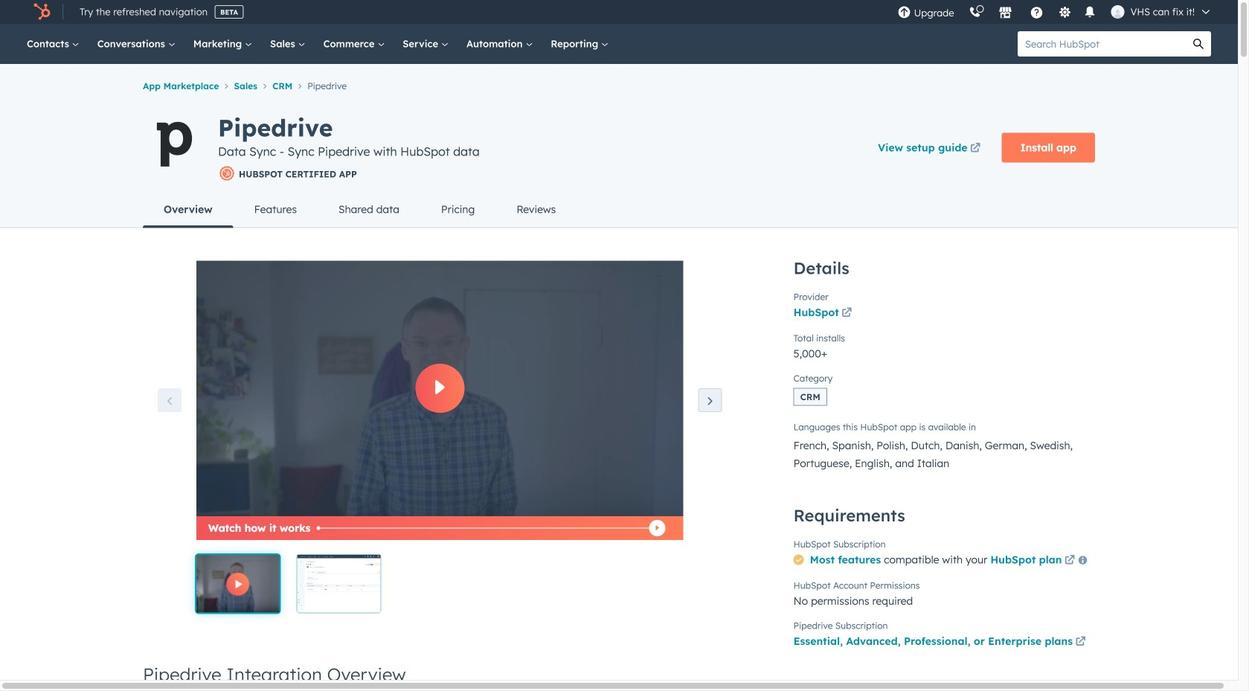 Task type: vqa. For each thing, say whether or not it's contained in the screenshot.
WATCH HOW IT WORKS image
yes



Task type: describe. For each thing, give the bounding box(es) containing it.
sync runs in the background to keep your databases up-to-date image
[[297, 555, 381, 613]]

previous image
[[164, 396, 176, 408]]

marketplaces image
[[999, 7, 1012, 20]]

2 navigation from the top
[[143, 191, 1095, 228]]

link opens in a new window image
[[1065, 556, 1075, 566]]



Task type: locate. For each thing, give the bounding box(es) containing it.
watch how it works image
[[196, 555, 280, 613]]

Search HubSpot search field
[[1018, 31, 1186, 57]]

1 navigation from the top
[[143, 76, 1095, 95]]

link opens in a new window image
[[842, 305, 852, 322], [842, 308, 852, 319], [1065, 552, 1075, 570], [1076, 633, 1086, 651], [1076, 637, 1086, 648]]

1 vertical spatial navigation
[[143, 191, 1095, 228]]

terry turtle image
[[1111, 5, 1125, 19]]

navigation
[[143, 76, 1095, 95], [143, 191, 1095, 228]]

next image
[[704, 396, 716, 408]]

menu
[[890, 0, 1220, 24]]

0 vertical spatial navigation
[[143, 76, 1095, 95]]



